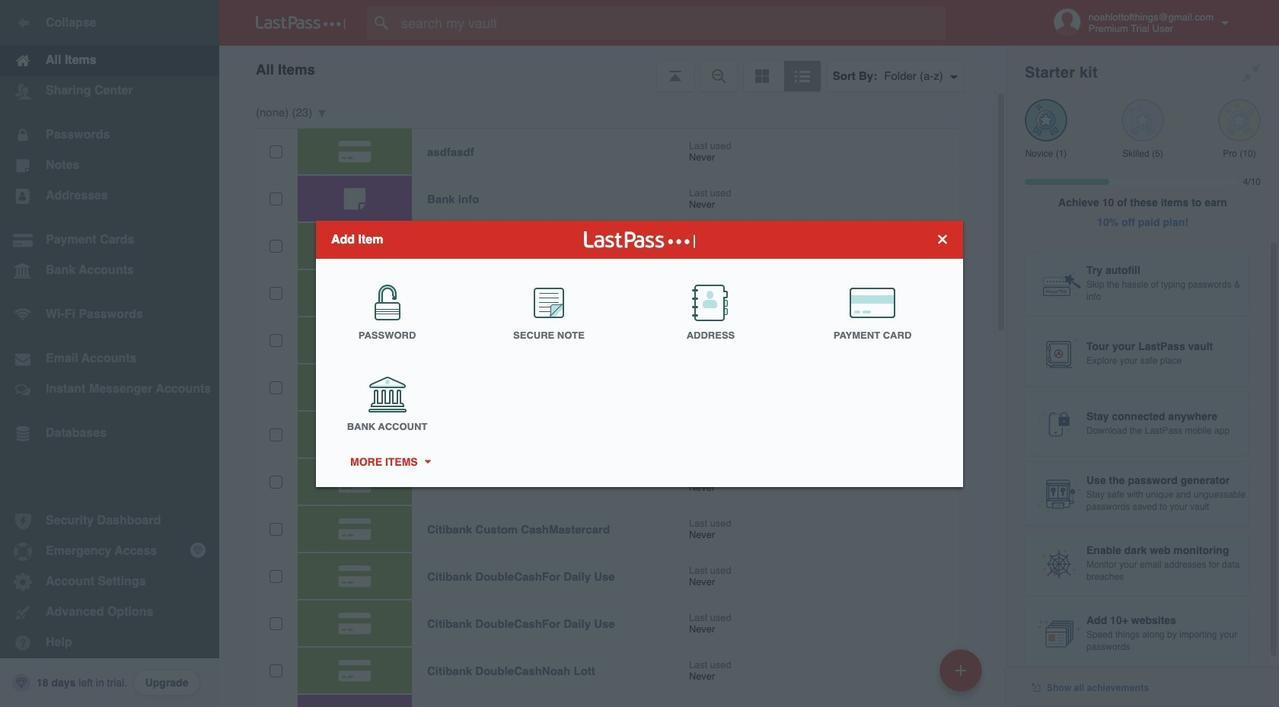 Task type: describe. For each thing, give the bounding box(es) containing it.
caret right image
[[422, 460, 433, 464]]

lastpass image
[[256, 16, 346, 30]]

Search search field
[[367, 6, 975, 40]]

main navigation navigation
[[0, 0, 219, 707]]

search my vault text field
[[367, 6, 975, 40]]



Task type: vqa. For each thing, say whether or not it's contained in the screenshot.
field
no



Task type: locate. For each thing, give the bounding box(es) containing it.
vault options navigation
[[219, 46, 1006, 91]]

new item image
[[955, 665, 966, 676]]

new item navigation
[[934, 645, 991, 707]]

dialog
[[316, 220, 963, 487]]



